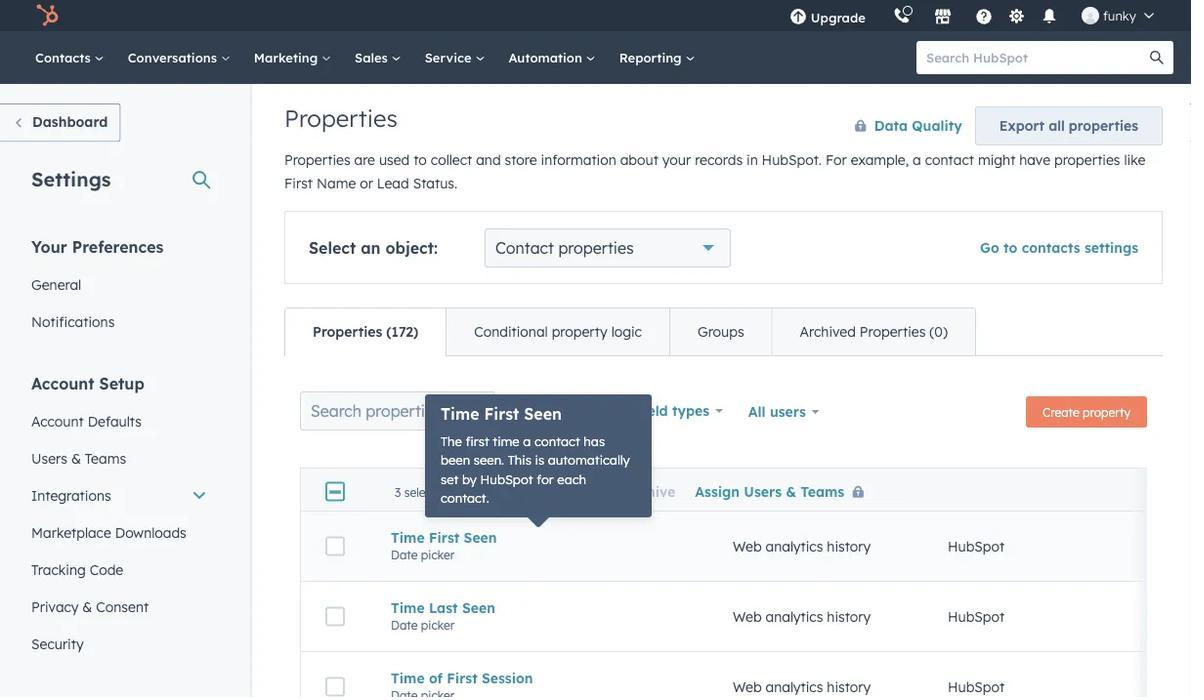 Task type: locate. For each thing, give the bounding box(es) containing it.
properties inside properties are used to collect and store information about your records in hubspot. for example, a contact might have properties like first name or lead status.
[[1054, 151, 1120, 169]]

2 account from the top
[[31, 413, 84, 430]]

archived properties (0) link
[[772, 309, 975, 356]]

properties down the export all properties button
[[1054, 151, 1120, 169]]

& right the 'assign'
[[786, 483, 796, 500]]

0 horizontal spatial users
[[31, 450, 67, 467]]

property for conditional
[[552, 323, 608, 341]]

marketing
[[254, 49, 322, 65]]

properties inside properties are used to collect and store information about your records in hubspot. for example, a contact might have properties like first name or lead status.
[[284, 151, 350, 169]]

properties for properties are used to collect and store information about your records in hubspot. for example, a contact might have properties like first name or lead status.
[[284, 151, 350, 169]]

store
[[505, 151, 537, 169]]

all left field on the right bottom
[[616, 403, 634, 420]]

go to contacts settings button
[[980, 239, 1138, 257]]

a inside time first seen the first time a contact has been seen. this is automatically set by hubspot for each contact.
[[523, 433, 531, 450]]

export
[[1000, 117, 1045, 134]]

Search HubSpot search field
[[917, 41, 1156, 74]]

0 vertical spatial property
[[552, 323, 608, 341]]

0 vertical spatial date
[[391, 548, 418, 563]]

contact inside time first seen the first time a contact has been seen. this is automatically set by hubspot for each contact.
[[535, 433, 580, 450]]

analytics for first
[[766, 538, 823, 555]]

0 vertical spatial analytics
[[766, 538, 823, 555]]

1 vertical spatial users
[[744, 483, 782, 500]]

2 vertical spatial web analytics history
[[733, 679, 871, 696]]

seen inside time first seen date picker
[[464, 529, 497, 547]]

1 horizontal spatial teams
[[801, 483, 845, 500]]

dashboard link
[[0, 104, 121, 142]]

2 date from the top
[[391, 618, 418, 633]]

2 history from the top
[[827, 609, 871, 626]]

account up account defaults on the bottom of the page
[[31, 374, 94, 393]]

0 vertical spatial history
[[827, 538, 871, 555]]

contact properties button
[[485, 229, 731, 268]]

time inside time first seen the first time a contact has been seen. this is automatically set by hubspot for each contact.
[[441, 405, 479, 424]]

properties up "like"
[[1069, 117, 1138, 134]]

property right create
[[1083, 405, 1131, 420]]

first
[[466, 433, 489, 450]]

all up the time
[[508, 403, 526, 420]]

archive button
[[604, 483, 676, 500]]

1 history from the top
[[827, 538, 871, 555]]

3
[[395, 485, 401, 500]]

first inside time first seen date picker
[[429, 529, 460, 547]]

tracking
[[31, 561, 86, 579]]

1 vertical spatial teams
[[801, 483, 845, 500]]

add
[[494, 483, 521, 500]]

all left users
[[748, 404, 766, 421]]

0 vertical spatial properties
[[1069, 117, 1138, 134]]

picker inside time first seen date picker
[[421, 548, 455, 563]]

2 horizontal spatial all
[[748, 404, 766, 421]]

0 horizontal spatial a
[[523, 433, 531, 450]]

account setup
[[31, 374, 144, 393]]

1 web from the top
[[733, 538, 762, 555]]

search button
[[1140, 41, 1174, 74]]

used
[[379, 151, 410, 169]]

1 vertical spatial history
[[827, 609, 871, 626]]

1 account from the top
[[31, 374, 94, 393]]

1 horizontal spatial to
[[525, 483, 539, 500]]

0 vertical spatial users
[[31, 450, 67, 467]]

time left last
[[391, 600, 425, 617]]

3 history from the top
[[827, 679, 871, 696]]

reporting
[[619, 49, 685, 65]]

this
[[508, 452, 532, 469]]

0 vertical spatial to
[[414, 151, 427, 169]]

your
[[31, 237, 67, 257]]

funky
[[1103, 7, 1137, 23]]

a down data quality
[[913, 151, 921, 169]]

history for first
[[827, 538, 871, 555]]

Search search field
[[300, 392, 495, 431]]

the
[[441, 433, 462, 450]]

2 vertical spatial properties
[[558, 238, 634, 258]]

0 horizontal spatial &
[[71, 450, 81, 467]]

about
[[620, 151, 659, 169]]

time down the 3
[[391, 529, 425, 547]]

time for time first seen date picker
[[391, 529, 425, 547]]

2 vertical spatial history
[[827, 679, 871, 696]]

2 horizontal spatial to
[[1004, 239, 1018, 257]]

& right privacy
[[82, 599, 92, 616]]

2 vertical spatial &
[[82, 599, 92, 616]]

set
[[441, 472, 459, 488]]

contacts
[[35, 49, 95, 65]]

time left the of
[[391, 670, 425, 687]]

marketplaces image
[[934, 9, 952, 26]]

1 horizontal spatial contact
[[925, 151, 974, 169]]

users
[[770, 404, 806, 421]]

are
[[354, 151, 375, 169]]

1 vertical spatial a
[[523, 433, 531, 450]]

1 vertical spatial analytics
[[766, 609, 823, 626]]

1 horizontal spatial &
[[82, 599, 92, 616]]

0 horizontal spatial to
[[414, 151, 427, 169]]

0 vertical spatial teams
[[85, 450, 126, 467]]

0 vertical spatial a
[[913, 151, 921, 169]]

contact down quality at top
[[925, 151, 974, 169]]

1 vertical spatial to
[[1004, 239, 1018, 257]]

conditional property logic
[[474, 323, 642, 341]]

menu
[[776, 0, 1168, 31]]

1 horizontal spatial users
[[744, 483, 782, 500]]

first right the of
[[447, 670, 478, 687]]

properties for properties (172)
[[313, 323, 382, 341]]

date for time first seen
[[391, 548, 418, 563]]

0 vertical spatial web analytics history
[[733, 538, 871, 555]]

1 horizontal spatial all
[[616, 403, 634, 420]]

all field types button
[[604, 392, 736, 431]]

web for first
[[733, 538, 762, 555]]

users right the 'assign'
[[744, 483, 782, 500]]

1 web analytics history from the top
[[733, 538, 871, 555]]

status.
[[413, 175, 458, 192]]

tracking code link
[[20, 552, 219, 589]]

2 vertical spatial seen
[[462, 600, 495, 617]]

teams inside tab panel
[[801, 483, 845, 500]]

properties
[[1069, 117, 1138, 134], [1054, 151, 1120, 169], [558, 238, 634, 258]]

settings
[[31, 167, 111, 191]]

& up integrations
[[71, 450, 81, 467]]

teams down defaults
[[85, 450, 126, 467]]

time first seen button
[[391, 529, 686, 547]]

add to group
[[494, 483, 584, 500]]

0 horizontal spatial all
[[508, 403, 526, 420]]

an
[[361, 238, 381, 258]]

contact properties
[[496, 238, 634, 258]]

2 web from the top
[[733, 609, 762, 626]]

for
[[537, 472, 554, 488]]

upgrade image
[[789, 9, 807, 26]]

1 vertical spatial picker
[[421, 618, 455, 633]]

1 horizontal spatial property
[[1083, 405, 1131, 420]]

1 picker from the top
[[421, 548, 455, 563]]

web for last
[[733, 609, 762, 626]]

picker up last
[[421, 548, 455, 563]]

1 vertical spatial seen
[[464, 529, 497, 547]]

time for time first seen the first time a contact has been seen. this is automatically set by hubspot for each contact.
[[441, 405, 479, 424]]

1 vertical spatial properties
[[1054, 151, 1120, 169]]

to
[[414, 151, 427, 169], [1004, 239, 1018, 257], [525, 483, 539, 500]]

0 vertical spatial web
[[733, 538, 762, 555]]

date
[[391, 548, 418, 563], [391, 618, 418, 633]]

first inside properties are used to collect and store information about your records in hubspot. for example, a contact might have properties like first name or lead status.
[[284, 175, 313, 192]]

1 vertical spatial property
[[1083, 405, 1131, 420]]

users up integrations
[[31, 450, 67, 467]]

0 vertical spatial seen
[[524, 405, 562, 424]]

time last seen date picker
[[391, 600, 495, 633]]

notifications image
[[1041, 9, 1058, 26]]

2 vertical spatial to
[[525, 483, 539, 500]]

teams down users
[[801, 483, 845, 500]]

2 web analytics history from the top
[[733, 609, 871, 626]]

marketplace
[[31, 524, 111, 541]]

to right add
[[525, 483, 539, 500]]

first left name
[[284, 175, 313, 192]]

tab panel containing all groups
[[284, 356, 1191, 698]]

first
[[284, 175, 313, 192], [484, 405, 519, 424], [429, 529, 460, 547], [447, 670, 478, 687]]

time inside time last seen date picker
[[391, 600, 425, 617]]

funky button
[[1070, 0, 1166, 31]]

account
[[31, 374, 94, 393], [31, 413, 84, 430]]

2 vertical spatial web
[[733, 679, 762, 696]]

settings image
[[1008, 8, 1026, 26]]

your preferences element
[[20, 236, 219, 341]]

hubspot for time first seen
[[948, 538, 1005, 555]]

to for go to contacts settings
[[1004, 239, 1018, 257]]

a up this
[[523, 433, 531, 450]]

selected
[[404, 485, 450, 500]]

1 vertical spatial account
[[31, 413, 84, 430]]

service link
[[413, 31, 497, 84]]

date up "time of first session"
[[391, 618, 418, 633]]

0 vertical spatial account
[[31, 374, 94, 393]]

your preferences
[[31, 237, 164, 257]]

users & teams
[[31, 450, 126, 467]]

date down the 3
[[391, 548, 418, 563]]

properties up are
[[284, 104, 398, 133]]

in
[[747, 151, 758, 169]]

all
[[508, 403, 526, 420], [616, 403, 634, 420], [748, 404, 766, 421]]

picker down last
[[421, 618, 455, 633]]

2 vertical spatial analytics
[[766, 679, 823, 696]]

properties inside popup button
[[558, 238, 634, 258]]

all for all field types
[[616, 403, 634, 420]]

tab panel
[[284, 356, 1191, 698]]

to right used
[[414, 151, 427, 169]]

all field types
[[616, 403, 710, 420]]

2 analytics from the top
[[766, 609, 823, 626]]

privacy
[[31, 599, 79, 616]]

seen
[[524, 405, 562, 424], [464, 529, 497, 547], [462, 600, 495, 617]]

contacts
[[1022, 239, 1080, 257]]

0 vertical spatial contact
[[925, 151, 974, 169]]

2 horizontal spatial &
[[786, 483, 796, 500]]

date inside time first seen date picker
[[391, 548, 418, 563]]

3 analytics from the top
[[766, 679, 823, 696]]

analytics
[[766, 538, 823, 555], [766, 609, 823, 626], [766, 679, 823, 696]]

hubspot.
[[762, 151, 822, 169]]

account for account defaults
[[31, 413, 84, 430]]

calling icon image
[[893, 8, 911, 25]]

time inside time first seen date picker
[[391, 529, 425, 547]]

users
[[31, 450, 67, 467], [744, 483, 782, 500]]

to right go
[[1004, 239, 1018, 257]]

been
[[441, 452, 470, 469]]

picker
[[421, 548, 455, 563], [421, 618, 455, 633]]

information
[[541, 151, 616, 169]]

tab list
[[284, 308, 976, 357]]

hubspot for time last seen
[[948, 609, 1005, 626]]

account up users & teams
[[31, 413, 84, 430]]

select
[[309, 238, 356, 258]]

name
[[317, 175, 356, 192]]

session
[[482, 670, 533, 687]]

first down contact.
[[429, 529, 460, 547]]

web analytics history for last
[[733, 609, 871, 626]]

properties right contact
[[558, 238, 634, 258]]

date inside time last seen date picker
[[391, 618, 418, 633]]

menu containing funky
[[776, 0, 1168, 31]]

properties left (172) on the left of page
[[313, 323, 382, 341]]

0 vertical spatial &
[[71, 450, 81, 467]]

1 vertical spatial date
[[391, 618, 418, 633]]

assign users & teams
[[695, 483, 845, 500]]

by
[[462, 472, 477, 488]]

1 vertical spatial web
[[733, 609, 762, 626]]

time up the the
[[441, 405, 479, 424]]

have
[[1019, 151, 1051, 169]]

first up the time
[[484, 405, 519, 424]]

0 horizontal spatial property
[[552, 323, 608, 341]]

property inside 'button'
[[1083, 405, 1131, 420]]

data
[[874, 117, 908, 134]]

history
[[827, 538, 871, 555], [827, 609, 871, 626], [827, 679, 871, 696]]

seen.
[[474, 452, 504, 469]]

1 vertical spatial contact
[[535, 433, 580, 450]]

help image
[[975, 9, 993, 26]]

all groups button
[[495, 392, 604, 431]]

hubspot inside time first seen the first time a contact has been seen. this is automatically set by hubspot for each contact.
[[480, 472, 533, 488]]

records
[[695, 151, 743, 169]]

property left the logic
[[552, 323, 608, 341]]

properties up name
[[284, 151, 350, 169]]

0 horizontal spatial teams
[[85, 450, 126, 467]]

contact up is
[[535, 433, 580, 450]]

1 horizontal spatial a
[[913, 151, 921, 169]]

consent
[[96, 599, 149, 616]]

archived properties (0)
[[800, 323, 948, 341]]

1 date from the top
[[391, 548, 418, 563]]

0 vertical spatial picker
[[421, 548, 455, 563]]

settings
[[1085, 239, 1138, 257]]

all users
[[748, 404, 806, 421]]

picker for last
[[421, 618, 455, 633]]

notifications button
[[1033, 0, 1066, 31]]

0 horizontal spatial contact
[[535, 433, 580, 450]]

& for teams
[[71, 450, 81, 467]]

hubspot image
[[35, 4, 59, 27]]

1 analytics from the top
[[766, 538, 823, 555]]

to inside tab panel
[[525, 483, 539, 500]]

2 picker from the top
[[421, 618, 455, 633]]

funky town image
[[1082, 7, 1099, 24]]

1 vertical spatial web analytics history
[[733, 609, 871, 626]]

picker inside time last seen date picker
[[421, 618, 455, 633]]

seen inside time last seen date picker
[[462, 600, 495, 617]]



Task type: vqa. For each thing, say whether or not it's contained in the screenshot.
Create property
yes



Task type: describe. For each thing, give the bounding box(es) containing it.
3 web analytics history from the top
[[733, 679, 871, 696]]

properties (172) link
[[285, 309, 446, 356]]

property for create
[[1083, 405, 1131, 420]]

reporting link
[[608, 31, 707, 84]]

privacy & consent link
[[20, 589, 219, 626]]

assign
[[695, 483, 740, 500]]

conditional
[[474, 323, 548, 341]]

security
[[31, 636, 84, 653]]

help button
[[967, 0, 1001, 31]]

(0)
[[930, 323, 948, 341]]

seen for time last seen
[[462, 600, 495, 617]]

a inside properties are used to collect and store information about your records in hubspot. for example, a contact might have properties like first name or lead status.
[[913, 151, 921, 169]]

account setup element
[[20, 373, 219, 663]]

users inside tab panel
[[744, 483, 782, 500]]

properties for properties
[[284, 104, 398, 133]]

account defaults
[[31, 413, 142, 430]]

contact.
[[441, 491, 489, 507]]

properties are used to collect and store information about your records in hubspot. for example, a contact might have properties like first name or lead status.
[[284, 151, 1146, 192]]

export all properties
[[1000, 117, 1138, 134]]

to for add to group
[[525, 483, 539, 500]]

seen inside time first seen the first time a contact has been seen. this is automatically set by hubspot for each contact.
[[524, 405, 562, 424]]

create property
[[1043, 405, 1131, 420]]

time last seen button
[[391, 600, 686, 617]]

analytics for last
[[766, 609, 823, 626]]

(172)
[[386, 323, 418, 341]]

automation
[[509, 49, 586, 65]]

contact inside properties are used to collect and store information about your records in hubspot. for example, a contact might have properties like first name or lead status.
[[925, 151, 974, 169]]

teams inside account setup element
[[85, 450, 126, 467]]

date for time last seen
[[391, 618, 418, 633]]

& for consent
[[82, 599, 92, 616]]

preferences
[[72, 237, 164, 257]]

downloads
[[115, 524, 186, 541]]

contact
[[496, 238, 554, 258]]

settings link
[[1005, 5, 1029, 26]]

automation link
[[497, 31, 608, 84]]

users inside account setup element
[[31, 450, 67, 467]]

time
[[493, 433, 520, 450]]

web analytics history for first
[[733, 538, 871, 555]]

of
[[429, 670, 443, 687]]

each
[[557, 472, 586, 488]]

marketing link
[[242, 31, 343, 84]]

data quality
[[874, 117, 962, 134]]

general
[[31, 276, 81, 293]]

all groups
[[508, 403, 577, 420]]

logic
[[611, 323, 642, 341]]

defaults
[[88, 413, 142, 430]]

picker for first
[[421, 548, 455, 563]]

go to contacts settings
[[980, 239, 1138, 257]]

seen for time first seen
[[464, 529, 497, 547]]

setup
[[99, 374, 144, 393]]

all for all users
[[748, 404, 766, 421]]

contacts link
[[23, 31, 116, 84]]

example,
[[851, 151, 909, 169]]

or
[[360, 175, 373, 192]]

for
[[826, 151, 847, 169]]

has
[[584, 433, 605, 450]]

assign users & teams button
[[695, 483, 872, 500]]

search image
[[1150, 51, 1164, 64]]

automatically
[[548, 452, 630, 469]]

is
[[535, 452, 544, 469]]

collect
[[431, 151, 472, 169]]

marketplace downloads link
[[20, 515, 219, 552]]

account defaults link
[[20, 403, 219, 440]]

integrations button
[[20, 477, 219, 515]]

upgrade
[[811, 9, 866, 25]]

groups link
[[669, 309, 772, 356]]

all
[[1049, 117, 1065, 134]]

history for last
[[827, 609, 871, 626]]

go
[[980, 239, 999, 257]]

properties left (0)
[[860, 323, 926, 341]]

time of first session button
[[391, 670, 686, 687]]

hubspot for time of first session
[[948, 679, 1005, 696]]

your
[[662, 151, 691, 169]]

tab list containing properties (172)
[[284, 308, 976, 357]]

properties inside button
[[1069, 117, 1138, 134]]

3 web from the top
[[733, 679, 762, 696]]

to inside properties are used to collect and store information about your records in hubspot. for example, a contact might have properties like first name or lead status.
[[414, 151, 427, 169]]

groups
[[698, 323, 744, 341]]

time first seen tooltip
[[425, 395, 652, 518]]

conversations
[[128, 49, 221, 65]]

time for time last seen date picker
[[391, 600, 425, 617]]

privacy & consent
[[31, 599, 149, 616]]

time for time of first session
[[391, 670, 425, 687]]

all for all groups
[[508, 403, 526, 420]]

group
[[543, 483, 584, 500]]

object:
[[385, 238, 438, 258]]

marketplace downloads
[[31, 524, 186, 541]]

first inside time first seen the first time a contact has been seen. this is automatically set by hubspot for each contact.
[[484, 405, 519, 424]]

sales
[[355, 49, 392, 65]]

users & teams link
[[20, 440, 219, 477]]

add to group button
[[473, 483, 584, 500]]

3 selected
[[395, 485, 450, 500]]

general link
[[20, 266, 219, 303]]

code
[[90, 561, 123, 579]]

notifications
[[31, 313, 115, 330]]

last
[[429, 600, 458, 617]]

archived
[[800, 323, 856, 341]]

security link
[[20, 626, 219, 663]]

data quality button
[[834, 107, 963, 146]]

groups
[[530, 403, 577, 420]]

might
[[978, 151, 1016, 169]]

conditional property logic link
[[446, 309, 669, 356]]

calling icon button
[[885, 3, 919, 29]]

account for account setup
[[31, 374, 94, 393]]

time of first session
[[391, 670, 533, 687]]

service
[[425, 49, 475, 65]]

1 vertical spatial &
[[786, 483, 796, 500]]



